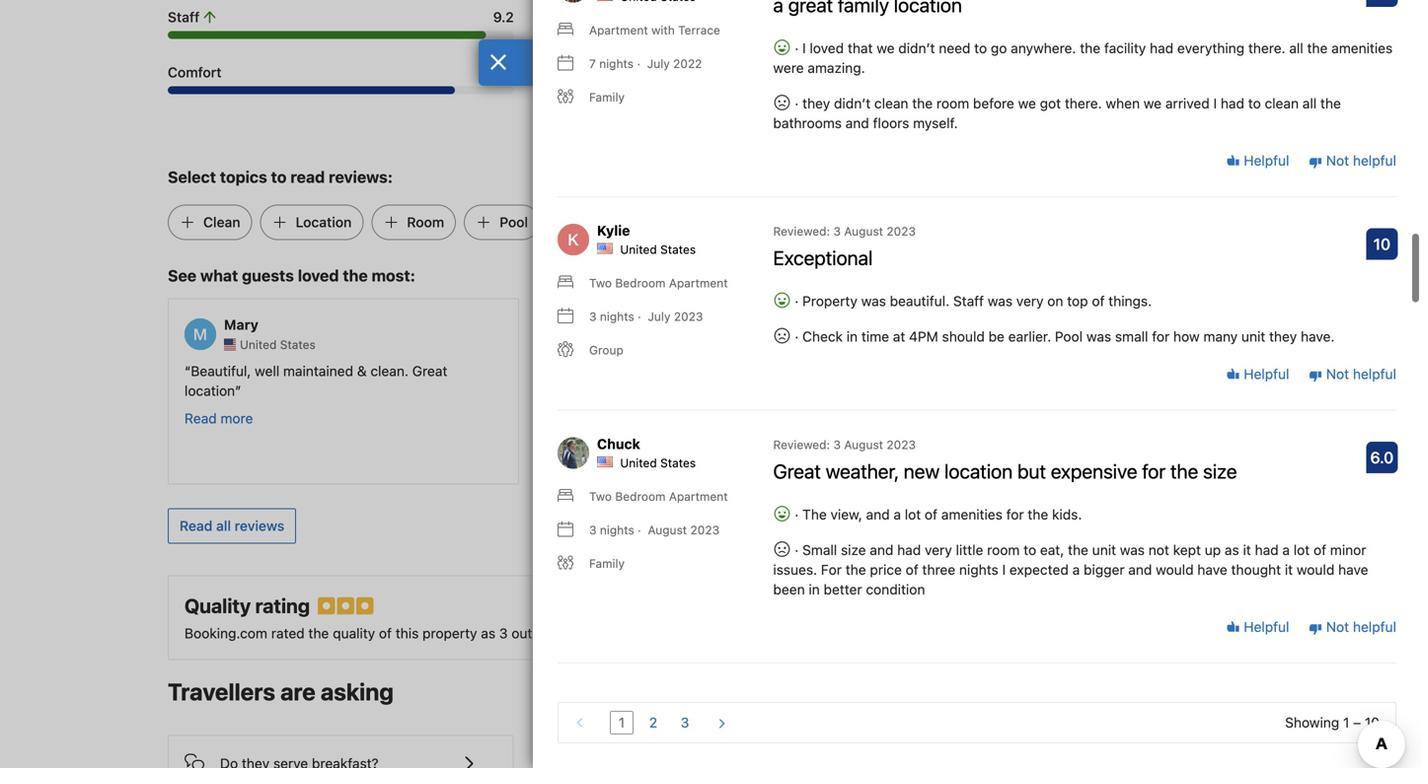 Task type: locate. For each thing, give the bounding box(es) containing it.
many
[[1204, 328, 1238, 345]]

read more button down voleyball
[[919, 449, 987, 469]]

0 vertical spatial pool
[[500, 214, 528, 231]]

not helpful button down minor
[[1309, 618, 1397, 638]]

states
[[660, 243, 696, 256], [280, 338, 316, 352], [647, 338, 683, 352], [1014, 338, 1050, 352], [660, 456, 696, 470]]

3 not helpful from the top
[[1323, 620, 1397, 636]]

1 vertical spatial august
[[844, 438, 883, 452]]

showing
[[1285, 715, 1340, 731]]

it left self
[[976, 403, 984, 419]]

1 vertical spatial see
[[1145, 686, 1169, 702]]

3 helpful from the top
[[1240, 620, 1289, 636]]

guests
[[242, 267, 294, 285]]

pool up the "comfortable,"
[[1055, 328, 1083, 345]]

1 vertical spatial lot
[[1294, 542, 1310, 558]]

0 vertical spatial location
[[185, 383, 235, 399]]

1 horizontal spatial great
[[773, 460, 821, 483]]

should
[[942, 328, 985, 345]]

staff up comfort
[[168, 9, 200, 25]]

1 vertical spatial kylie
[[591, 317, 624, 333]]

1 horizontal spatial loved
[[810, 40, 844, 56]]

location right size,
[[821, 626, 872, 642]]

clean
[[874, 95, 909, 111], [1265, 95, 1299, 111]]

staff inside list of reviews region
[[953, 293, 984, 309]]

0 horizontal spatial lot
[[905, 507, 921, 523]]

amenities up little
[[941, 507, 1003, 523]]

1 vertical spatial size
[[841, 542, 866, 558]]

clean. inside the " beautiful, well maintained & clean. great location
[[371, 363, 409, 380]]

0 vertical spatial all
[[1289, 40, 1304, 56]]

amenities inside i loved that we didn't need to go anywhere. the facility had everything there. all the amenities were amazing.
[[1332, 40, 1393, 56]]

2 vertical spatial a
[[1073, 562, 1080, 578]]

· property was beautiful. staff was very on top of things.
[[791, 293, 1152, 309]]

location inside list of reviews region
[[945, 460, 1013, 483]]

1 vertical spatial helpful button
[[1226, 365, 1289, 385]]

i left expected
[[1002, 562, 1006, 578]]

great left weather,
[[773, 460, 821, 483]]

2 family from the top
[[589, 557, 625, 571]]

kylie inside list of reviews region
[[597, 222, 630, 239]]

the up beach
[[1186, 383, 1210, 399]]

not helpful button up scored 10 'element'
[[1309, 151, 1397, 171]]

1 vertical spatial loved
[[298, 267, 339, 285]]

of down new
[[925, 507, 938, 523]]

room up the myself.
[[937, 95, 969, 111]]

0 horizontal spatial location
[[185, 383, 235, 399]]

1 horizontal spatial everything
[[1177, 40, 1245, 56]]

had
[[1150, 40, 1174, 56], [1221, 95, 1245, 111], [897, 542, 921, 558], [1255, 542, 1279, 558]]

1 not helpful button from the top
[[1309, 151, 1397, 171]]

2 have from the left
[[1338, 562, 1368, 578]]

1 vertical spatial they
[[1269, 328, 1297, 345]]

see inside button
[[1145, 686, 1169, 702]]

great inside the " beautiful, well maintained & clean. great location
[[412, 363, 447, 380]]

please was very comfortable, organized and clean. kitchen has everything we needed. the complex it self has everything, we love the voleyball field and how closed was to the beach
[[919, 363, 1222, 439]]

for
[[821, 562, 842, 578]]

more for mary
[[221, 411, 253, 427]]

0 vertical spatial didn't
[[898, 40, 935, 56]]

three
[[922, 562, 956, 578]]

lot
[[905, 507, 921, 523], [1294, 542, 1310, 558]]

services
[[903, 626, 956, 642]]

2 link
[[642, 711, 665, 735]]

quality rating
[[185, 595, 310, 618]]

read for middle read more button
[[552, 411, 584, 427]]

they inside they didn't clean the room before we got there. when we arrived i had to clean all the bathrooms and floors myself.
[[802, 95, 830, 111]]

thought
[[1231, 562, 1281, 578]]

unit inside 'small size and had very little room to eat, the unit was not kept up as it had a lot of minor issues. for the price of three nights i expected a bigger and would have thought it would have been in better condition'
[[1092, 542, 1116, 558]]

in right been
[[809, 582, 820, 598]]

helpful for great weather, new location but expensive for the size
[[1240, 620, 1289, 636]]

as
[[1225, 542, 1239, 558], [481, 626, 496, 642], [710, 626, 724, 642]]

helpful up 6.0
[[1353, 366, 1397, 383]]

1 vertical spatial staff
[[953, 293, 984, 309]]

quality
[[333, 626, 375, 642]]

didn't inside they didn't clean the room before we got there. when we arrived i had to clean all the bathrooms and floors myself.
[[834, 95, 871, 111]]

were
[[773, 60, 804, 76]]

1 vertical spatial everything
[[1037, 383, 1105, 399]]

was up kitchen
[[970, 363, 995, 380]]

2 vertical spatial it
[[1285, 562, 1293, 578]]

kylie inside this is a carousel with rotating slides. it displays featured reviews of the property. use next and previous buttons to navigate. region
[[591, 317, 624, 333]]

0 horizontal spatial size
[[841, 542, 866, 558]]

have down "up" at the bottom of the page
[[1198, 562, 1228, 578]]

nights for they didn't clean the room before we got there. when we arrived i had to clean all the bathrooms and floors myself.
[[599, 57, 634, 70]]

1 vertical spatial in
[[809, 582, 820, 598]]

0 vertical spatial size
[[1203, 460, 1237, 483]]

they up bathrooms
[[802, 95, 830, 111]]

to
[[974, 40, 987, 56], [1248, 95, 1261, 111], [271, 168, 287, 187], [1142, 423, 1155, 439], [1024, 542, 1036, 558]]

not helpful button for exceptional
[[1309, 365, 1397, 385]]

2 helpful from the top
[[1240, 366, 1289, 383]]

2 helpful button from the top
[[1226, 365, 1289, 385]]

very up earlier.
[[1016, 293, 1044, 309]]

2 not from the top
[[1326, 366, 1349, 383]]

lot left minor
[[1294, 542, 1310, 558]]

value
[[538, 64, 574, 81]]

it up thought
[[1243, 542, 1251, 558]]

2 vertical spatial august
[[648, 523, 687, 537]]

family for small size and had very little room to eat, the unit was not kept up as it had a lot of minor issues. for the price of three nights i expected a bigger and would have thought it would have been in better condition
[[589, 557, 625, 571]]

for right the value
[[577, 64, 595, 81]]

kept
[[1173, 542, 1201, 558]]

the left view,
[[802, 507, 827, 523]]

1 horizontal spatial i
[[1002, 562, 1006, 578]]

not helpful for exceptional
[[1323, 366, 1397, 383]]

i
[[802, 40, 806, 56], [1214, 95, 1217, 111], [1002, 562, 1006, 578]]

1 horizontal spatial 1
[[1343, 715, 1350, 731]]

1 horizontal spatial pool
[[1055, 328, 1083, 345]]

1 horizontal spatial they
[[1269, 328, 1297, 345]]

3 not from the top
[[1326, 620, 1349, 636]]

for
[[577, 64, 595, 81], [1152, 328, 1170, 345], [1142, 460, 1166, 483], [1006, 507, 1024, 523]]

such
[[676, 626, 706, 642]]

there. inside i loved that we didn't need to go anywhere. the facility had everything there. all the amenities were amazing.
[[1248, 40, 1286, 56]]

all
[[1289, 40, 1304, 56], [1303, 95, 1317, 111], [216, 518, 231, 535]]

minor
[[1330, 542, 1366, 558]]

1 horizontal spatial in
[[847, 328, 858, 345]]

great inside list of reviews region
[[773, 460, 821, 483]]

0 vertical spatial 10
[[1374, 235, 1391, 253]]

2 helpful from the top
[[1353, 366, 1397, 383]]

unit right many
[[1242, 328, 1266, 345]]

0 horizontal spatial it
[[976, 403, 984, 419]]

0 horizontal spatial read more button
[[185, 409, 253, 429]]

as right such
[[710, 626, 724, 642]]

united states down beach
[[620, 243, 696, 256]]

0 vertical spatial staff
[[168, 9, 200, 25]]

1 left the –
[[1343, 715, 1350, 731]]

1 horizontal spatial would
[[1297, 562, 1335, 578]]

and
[[846, 115, 869, 131], [1181, 363, 1205, 380], [1010, 423, 1034, 439], [866, 507, 890, 523], [870, 542, 894, 558], [1128, 562, 1152, 578], [876, 626, 899, 642]]

very
[[1016, 293, 1044, 309], [999, 363, 1026, 380], [925, 542, 952, 558]]

nights inside 'small size and had very little room to eat, the unit was not kept up as it had a lot of minor issues. for the price of three nights i expected a bigger and would have thought it would have been in better condition'
[[959, 562, 999, 578]]

read inside read all reviews button
[[180, 518, 213, 535]]

1 vertical spatial great
[[773, 460, 821, 483]]

2 not helpful button from the top
[[1309, 365, 1397, 385]]

1 helpful from the top
[[1240, 153, 1289, 169]]

scored 6.0 element
[[1366, 442, 1398, 474]]

2 would from the left
[[1297, 562, 1335, 578]]

location down beautiful,
[[185, 383, 235, 399]]

great right the &
[[412, 363, 447, 380]]

to right the arrived
[[1248, 95, 1261, 111]]

0 horizontal spatial in
[[809, 582, 820, 598]]

nights for check in time at 4pm should be earlier. pool was small for how many unit they have.
[[600, 310, 634, 324]]

3 not helpful button from the top
[[1309, 618, 1397, 638]]

more down field
[[955, 450, 987, 467]]

location
[[296, 214, 352, 231]]

2 reviewed: 3 august 2023 from the top
[[773, 438, 916, 452]]

room right little
[[987, 542, 1020, 558]]

1
[[619, 715, 625, 731], [1343, 715, 1350, 731]]

1 united states image from the left
[[224, 339, 236, 351]]

very up kitchen
[[999, 363, 1026, 380]]

would down minor
[[1297, 562, 1335, 578]]

1 vertical spatial very
[[999, 363, 1026, 380]]

they
[[802, 95, 830, 111], [1269, 328, 1297, 345]]

1 horizontal spatial see
[[1145, 686, 1169, 702]]

clean. down please
[[919, 383, 957, 399]]

0 horizontal spatial great
[[412, 363, 447, 380]]

read more button down "
[[185, 409, 253, 429]]

we left the got
[[1018, 95, 1036, 111]]

family down money
[[589, 90, 625, 104]]

please
[[925, 363, 966, 380]]

loved up amazing.
[[810, 40, 844, 56]]

united states image for kylie
[[591, 339, 603, 351]]

mary
[[224, 317, 259, 333]]

2 horizontal spatial location
[[945, 460, 1013, 483]]

out
[[512, 626, 532, 642]]

1 vertical spatial a
[[1283, 542, 1290, 558]]

2 vertical spatial helpful
[[1240, 620, 1289, 636]]

was left not
[[1120, 542, 1145, 558]]

united for lina
[[974, 338, 1011, 352]]

3 helpful button from the top
[[1226, 618, 1289, 638]]

read more down voleyball
[[919, 450, 987, 467]]

1 vertical spatial location
[[945, 460, 1013, 483]]

quality
[[185, 595, 251, 618]]

1 vertical spatial reviewed: 3 august 2023
[[773, 438, 916, 452]]

1 horizontal spatial size
[[1203, 460, 1237, 483]]

very inside please was very comfortable, organized and clean. kitchen has everything we needed. the complex it self has everything, we love the voleyball field and how closed was to the beach
[[999, 363, 1026, 380]]

chuck
[[597, 436, 640, 452]]

location inside the " beautiful, well maintained & clean. great location
[[185, 383, 235, 399]]

when
[[1106, 95, 1140, 111]]

helpful up scored 10 'element'
[[1353, 153, 1397, 169]]

everything inside i loved that we didn't need to go anywhere. the facility had everything there. all the amenities were amazing.
[[1177, 40, 1245, 56]]

how inside please was very comfortable, organized and clean. kitchen has everything we needed. the complex it self has everything, we love the voleyball field and how closed was to the beach
[[1037, 423, 1064, 439]]

asking
[[321, 679, 394, 706]]

most:
[[372, 267, 415, 285]]

helpful for exceptional
[[1240, 366, 1289, 383]]

beach
[[583, 214, 624, 231]]

of left 5
[[536, 626, 549, 642]]

0 vertical spatial lot
[[905, 507, 921, 523]]

was down love
[[1113, 423, 1138, 439]]

unit up bigger
[[1092, 542, 1116, 558]]

united states image
[[224, 339, 236, 351], [591, 339, 603, 351], [958, 339, 970, 351]]

1 vertical spatial family
[[589, 557, 625, 571]]

rated
[[271, 626, 305, 642]]

pool
[[500, 214, 528, 231], [1055, 328, 1083, 345]]

didn't down 8.0
[[834, 95, 871, 111]]

i inside they didn't clean the room before we got there. when we arrived i had to clean all the bathrooms and floors myself.
[[1214, 95, 1217, 111]]

everything up the arrived
[[1177, 40, 1245, 56]]

1 reviewed: from the top
[[773, 224, 830, 238]]

scored 9.0 element
[[1366, 0, 1398, 7]]

was up time
[[861, 293, 886, 309]]

and down not
[[1128, 562, 1152, 578]]

reviewed: up weather,
[[773, 438, 830, 452]]

clean right the arrived
[[1265, 95, 1299, 111]]

1 horizontal spatial lot
[[1294, 542, 1310, 558]]

there.
[[1248, 40, 1286, 56], [1065, 95, 1102, 111]]

for right expensive
[[1142, 460, 1166, 483]]

helpful for great weather, new location but expensive for the size
[[1353, 620, 1397, 636]]

1 vertical spatial helpful
[[1240, 366, 1289, 383]]

size up for
[[841, 542, 866, 558]]

2 horizontal spatial read more button
[[919, 449, 987, 469]]

0 vertical spatial reviewed: 3 august 2023
[[773, 224, 916, 238]]

0 vertical spatial amenities
[[1332, 40, 1393, 56]]

showing 1 – 10
[[1285, 715, 1380, 731]]

a left bigger
[[1073, 562, 1080, 578]]

0 vertical spatial room
[[937, 95, 969, 111]]

how inside list of reviews region
[[1174, 328, 1200, 345]]

select
[[168, 168, 216, 187]]

not for exceptional
[[1326, 366, 1349, 383]]

to down love
[[1142, 423, 1155, 439]]

2023
[[887, 224, 916, 238], [674, 310, 703, 324], [887, 438, 916, 452], [690, 523, 720, 537]]

1 horizontal spatial read more button
[[552, 409, 620, 429]]

kids.
[[1052, 507, 1082, 523]]

2 vertical spatial not
[[1326, 620, 1349, 636]]

see left what
[[168, 267, 197, 285]]

not helpful down "have." at top
[[1323, 366, 1397, 383]]

everything inside please was very comfortable, organized and clean. kitchen has everything we needed. the complex it self has everything, we love the voleyball field and how closed was to the beach
[[1037, 383, 1105, 399]]

lot inside 'small size and had very little room to eat, the unit was not kept up as it had a lot of minor issues. for the price of three nights i expected a bigger and would have thought it would have been in better condition'
[[1294, 542, 1310, 558]]

2 vertical spatial all
[[216, 518, 231, 535]]

a left minor
[[1283, 542, 1290, 558]]

it right thought
[[1285, 562, 1293, 578]]

have down minor
[[1338, 562, 1368, 578]]

united down beach
[[620, 243, 657, 256]]

0 horizontal spatial clean
[[874, 95, 909, 111]]

1 horizontal spatial amenities
[[1332, 40, 1393, 56]]

1 vertical spatial reviewed:
[[773, 438, 830, 452]]

9.2
[[493, 9, 514, 25]]

reviewed: 3 august 2023
[[773, 224, 916, 238], [773, 438, 916, 452]]

10
[[1374, 235, 1391, 253], [1365, 715, 1380, 731]]

how down the everything,
[[1037, 423, 1064, 439]]

states down 3 nights · july 2023
[[647, 338, 683, 352]]

not helpful button down "have." at top
[[1309, 365, 1397, 385]]

1 vertical spatial not helpful
[[1323, 366, 1397, 383]]

united states image for mary
[[224, 339, 236, 351]]

3 helpful from the top
[[1353, 620, 1397, 636]]

8.0
[[863, 64, 884, 81]]

0 vertical spatial august
[[844, 224, 883, 238]]

would down "kept"
[[1156, 562, 1194, 578]]

1 vertical spatial pool
[[1055, 328, 1083, 345]]

reviewed:
[[773, 224, 830, 238], [773, 438, 830, 452]]

on left top
[[1048, 293, 1063, 309]]

0 horizontal spatial everything
[[1037, 383, 1105, 399]]

0 horizontal spatial they
[[802, 95, 830, 111]]

not helpful
[[1323, 153, 1397, 169], [1323, 366, 1397, 383], [1323, 620, 1397, 636]]

very up "three"
[[925, 542, 952, 558]]

2 horizontal spatial united states image
[[958, 339, 970, 351]]

1 horizontal spatial as
[[710, 626, 724, 642]]

0 vertical spatial reviewed:
[[773, 224, 830, 238]]

0 vertical spatial on
[[1048, 293, 1063, 309]]

1 vertical spatial not helpful button
[[1309, 365, 1397, 385]]

read more button up chuck
[[552, 409, 620, 429]]

staff 9.2 meter
[[168, 31, 514, 39]]

2 united states image from the left
[[591, 339, 603, 351]]

a right view,
[[894, 507, 901, 523]]

not helpful button for great weather, new location but expensive for the size
[[1309, 618, 1397, 638]]

before
[[973, 95, 1014, 111]]

to inside i loved that we didn't need to go anywhere. the facility had everything there. all the amenities were amazing.
[[974, 40, 987, 56]]

2 reviewed: from the top
[[773, 438, 830, 452]]

in left time
[[847, 328, 858, 345]]

1 vertical spatial on
[[608, 626, 623, 642]]

i up were
[[802, 40, 806, 56]]

1 vertical spatial amenities
[[941, 507, 1003, 523]]

and inside they didn't clean the room before we got there. when we arrived i had to clean all the bathrooms and floors myself.
[[846, 115, 869, 131]]

clean. right the &
[[371, 363, 409, 380]]

1 family from the top
[[589, 90, 625, 104]]

0 horizontal spatial loved
[[298, 267, 339, 285]]

was
[[861, 293, 886, 309], [988, 293, 1013, 309], [1087, 328, 1111, 345], [970, 363, 995, 380], [1113, 423, 1138, 439], [1120, 542, 1145, 558]]

not helpful for great weather, new location but expensive for the size
[[1323, 620, 1397, 636]]

united states image down mary
[[224, 339, 236, 351]]

0 horizontal spatial on
[[608, 626, 623, 642]]

has right self
[[1015, 403, 1037, 419]]

loved right guests
[[298, 267, 339, 285]]

july for property was beautiful. staff was very on top of things.
[[648, 310, 671, 324]]

states up maintained
[[280, 338, 316, 352]]

5
[[553, 626, 561, 642]]

united for kylie
[[607, 338, 644, 352]]

that
[[848, 40, 873, 56]]

0 horizontal spatial unit
[[1092, 542, 1116, 558]]

0 horizontal spatial the
[[802, 507, 827, 523]]

0 vertical spatial helpful
[[1353, 153, 1397, 169]]

united states down 3 nights · july 2023
[[607, 338, 683, 352]]

amenities
[[1332, 40, 1393, 56], [941, 507, 1003, 523]]

very inside 'small size and had very little room to eat, the unit was not kept up as it had a lot of minor issues. for the price of three nights i expected a bigger and would have thought it would have been in better condition'
[[925, 542, 952, 558]]

1 horizontal spatial united states image
[[591, 339, 603, 351]]

of left minor
[[1314, 542, 1327, 558]]

0 vertical spatial it
[[976, 403, 984, 419]]

1 not helpful from the top
[[1323, 153, 1397, 169]]

1 vertical spatial helpful
[[1353, 366, 1397, 383]]

kylie for lina
[[591, 317, 624, 333]]

read more button for mary
[[185, 409, 253, 429]]

and left services at the right of page
[[876, 626, 899, 642]]

there. inside they didn't clean the room before we got there. when we arrived i had to clean all the bathrooms and floors myself.
[[1065, 95, 1102, 111]]

more
[[221, 411, 253, 427], [588, 411, 620, 427], [955, 450, 987, 467]]

of
[[1092, 293, 1105, 309], [925, 507, 938, 523], [1314, 542, 1327, 558], [906, 562, 919, 578], [379, 626, 392, 642], [536, 626, 549, 642]]

1 horizontal spatial on
[[1048, 293, 1063, 309]]

value for money
[[538, 64, 643, 81]]

4pm
[[909, 328, 938, 345]]

how left many
[[1174, 328, 1200, 345]]

close image
[[490, 54, 507, 70]]

i inside 'small size and had very little room to eat, the unit was not kept up as it had a lot of minor issues. for the price of three nights i expected a bigger and would have thought it would have been in better condition'
[[1002, 562, 1006, 578]]

size inside 'small size and had very little room to eat, the unit was not kept up as it had a lot of minor issues. for the price of three nights i expected a bigger and would have thought it would have been in better condition'
[[841, 542, 866, 558]]

1 reviewed: 3 august 2023 from the top
[[773, 224, 916, 238]]

2 not helpful from the top
[[1323, 366, 1397, 383]]

it
[[976, 403, 984, 419], [1243, 542, 1251, 558], [1285, 562, 1293, 578]]

lina
[[958, 317, 987, 333]]

0 vertical spatial not helpful
[[1323, 153, 1397, 169]]

read more up chuck
[[552, 411, 620, 427]]

loved
[[810, 40, 844, 56], [298, 267, 339, 285]]

read
[[290, 168, 325, 187]]

didn't left need
[[898, 40, 935, 56]]

2 horizontal spatial i
[[1214, 95, 1217, 111]]

reviewed: 3 august 2023 for great weather, new location but expensive for the size
[[773, 438, 916, 452]]

helpful button for exceptional
[[1226, 365, 1289, 385]]

united states for kylie
[[607, 338, 683, 352]]

1 vertical spatial all
[[1303, 95, 1317, 111]]

not for great weather, new location but expensive for the size
[[1326, 620, 1349, 636]]

1 horizontal spatial room
[[987, 542, 1020, 558]]

to up expected
[[1024, 542, 1036, 558]]

1 horizontal spatial there.
[[1248, 40, 1286, 56]]

1 vertical spatial clean.
[[919, 383, 957, 399]]

united states down chuck
[[620, 456, 696, 470]]

0 horizontal spatial would
[[1156, 562, 1194, 578]]

size down beach
[[1203, 460, 1237, 483]]

united states
[[620, 243, 696, 256], [240, 338, 316, 352], [607, 338, 683, 352], [974, 338, 1050, 352], [620, 456, 696, 470]]

not helpful up scored 10 'element'
[[1323, 153, 1397, 169]]

1 horizontal spatial more
[[588, 411, 620, 427]]

1 vertical spatial not
[[1326, 366, 1349, 383]]

0 horizontal spatial how
[[1037, 423, 1064, 439]]

united states for lina
[[974, 338, 1050, 352]]

1 horizontal spatial how
[[1174, 328, 1200, 345]]

read more for lina
[[919, 450, 987, 467]]

voleyball
[[919, 423, 975, 439]]

on inside list of reviews region
[[1048, 293, 1063, 309]]

well
[[255, 363, 279, 380]]

comfort 8.3 meter
[[168, 86, 514, 94]]

value for money 8.0 meter
[[538, 86, 884, 94]]

we
[[877, 40, 895, 56], [1018, 95, 1036, 111], [1144, 95, 1162, 111], [1108, 383, 1126, 399], [1116, 403, 1134, 419]]

1 horizontal spatial it
[[1243, 542, 1251, 558]]

read more for mary
[[185, 411, 253, 427]]

the inside please was very comfortable, organized and clean. kitchen has everything we needed. the complex it self has everything, we love the voleyball field and how closed was to the beach
[[1186, 383, 1210, 399]]

but
[[1018, 460, 1046, 483]]

helpful down minor
[[1353, 620, 1397, 636]]

to inside please was very comfortable, organized and clean. kitchen has everything we needed. the complex it self has everything, we love the voleyball field and how closed was to the beach
[[1142, 423, 1155, 439]]

3 united states image from the left
[[958, 339, 970, 351]]

are
[[280, 679, 316, 706]]

july for i loved that we didn't need to go anywhere. the facility had everything there. all the amenities were amazing.
[[647, 57, 670, 70]]

time
[[862, 328, 889, 345]]

all inside button
[[216, 518, 231, 535]]

kylie up group
[[591, 317, 624, 333]]

united down mary
[[240, 338, 277, 352]]

1 horizontal spatial clean
[[1265, 95, 1299, 111]]

united down 3 nights · july 2023
[[607, 338, 644, 352]]

on right based
[[608, 626, 623, 642]]

1 helpful from the top
[[1353, 153, 1397, 169]]



Task type: describe. For each thing, give the bounding box(es) containing it.
0 horizontal spatial staff
[[168, 9, 200, 25]]

0 vertical spatial very
[[1016, 293, 1044, 309]]

1 horizontal spatial unit
[[1242, 328, 1266, 345]]

scored 10 element
[[1366, 228, 1398, 260]]

see for see what guests loved the most:
[[168, 267, 197, 285]]

nights for small size and had very little room to eat, the unit was not kept up as it had a lot of minor issues. for the price of three nights i expected a bigger and would have thought it would have been in better condition
[[600, 523, 634, 537]]

10 inside 'element'
[[1374, 235, 1391, 253]]

floors
[[873, 115, 909, 131]]

field
[[979, 423, 1006, 439]]

view,
[[831, 507, 862, 523]]

facilities 8.7 meter
[[538, 31, 884, 39]]

1 1 from the left
[[619, 715, 625, 731]]

all inside they didn't clean the room before we got there. when we arrived i had to clean all the bathrooms and floors myself.
[[1303, 95, 1317, 111]]

had inside i loved that we didn't need to go anywhere. the facility had everything there. all the amenities were amazing.
[[1150, 40, 1174, 56]]

exceptional
[[773, 246, 873, 269]]

and up needed.
[[1181, 363, 1205, 380]]

condition
[[866, 582, 925, 598]]

been
[[773, 582, 805, 598]]

clean
[[203, 214, 240, 231]]

based
[[565, 626, 604, 642]]

everything,
[[1041, 403, 1112, 419]]

of left this at the bottom left of page
[[379, 626, 392, 642]]

and up price on the bottom of the page
[[870, 542, 894, 558]]

as inside 'small size and had very little room to eat, the unit was not kept up as it had a lot of minor issues. for the price of three nights i expected a bigger and would have thought it would have been in better condition'
[[1225, 542, 1239, 558]]

was up 'be'
[[988, 293, 1013, 309]]

0 horizontal spatial pool
[[500, 214, 528, 231]]

united states for mary
[[240, 338, 316, 352]]

bathrooms
[[773, 115, 842, 131]]

see what guests loved the most:
[[168, 267, 415, 285]]

see availability button
[[1133, 677, 1253, 712]]

organized
[[1115, 363, 1178, 380]]

3 nights · july 2023
[[589, 310, 703, 324]]

states for mary
[[280, 338, 316, 352]]

all inside i loved that we didn't need to go anywhere. the facility had everything there. all the amenities were amazing.
[[1289, 40, 1304, 56]]

self
[[988, 403, 1011, 419]]

we inside i loved that we didn't need to go anywhere. the facility had everything there. all the amenities were amazing.
[[877, 40, 895, 56]]

reviewed: for great weather, new location but expensive for the size
[[773, 438, 830, 452]]

1 have from the left
[[1198, 562, 1228, 578]]

–
[[1353, 715, 1361, 731]]

states up 3 nights · july 2023
[[660, 243, 696, 256]]

have.
[[1301, 328, 1335, 345]]

to left read
[[271, 168, 287, 187]]

read all reviews
[[180, 518, 284, 535]]

provided.
[[960, 626, 1020, 642]]

this is a carousel with rotating slides. it displays featured reviews of the property. use next and previous buttons to navigate. region
[[152, 291, 1269, 493]]

had up thought
[[1255, 542, 1279, 558]]

reviews
[[235, 518, 284, 535]]

earlier.
[[1008, 328, 1051, 345]]

it inside please was very comfortable, organized and clean. kitchen has everything we needed. the complex it self has everything, we love the voleyball field and how closed was to the beach
[[976, 403, 984, 419]]

we left love
[[1116, 403, 1134, 419]]

needed.
[[1130, 383, 1182, 399]]

facilities,
[[728, 626, 785, 642]]

reviewed: for exceptional
[[773, 224, 830, 238]]

money
[[599, 64, 643, 81]]

travellers
[[168, 679, 275, 706]]

0 vertical spatial in
[[847, 328, 858, 345]]

family for they didn't clean the room before we got there. when we arrived i had to clean all the bathrooms and floors myself.
[[589, 90, 625, 104]]

"
[[235, 383, 241, 399]]

read for read all reviews button
[[180, 518, 213, 535]]

helpful for exceptional
[[1353, 366, 1397, 383]]

weather,
[[826, 460, 899, 483]]

had up price on the bottom of the page
[[897, 542, 921, 558]]

small
[[802, 542, 837, 558]]

was inside 'small size and had very little room to eat, the unit was not kept up as it had a lot of minor issues. for the price of three nights i expected a bigger and would have thought it would have been in better condition'
[[1120, 542, 1145, 558]]

0 horizontal spatial amenities
[[941, 507, 1003, 523]]

3 link
[[673, 711, 697, 735]]

1 not from the top
[[1326, 153, 1349, 169]]

room
[[407, 214, 444, 231]]

didn't inside i loved that we didn't need to go anywhere. the facility had everything there. all the amenities were amazing.
[[898, 40, 935, 56]]

issues.
[[773, 562, 817, 578]]

united for mary
[[240, 338, 277, 352]]

room inside they didn't clean the room before we got there. when we arrived i had to clean all the bathrooms and floors myself.
[[937, 95, 969, 111]]

list of reviews region
[[546, 0, 1408, 664]]

8.7
[[864, 9, 884, 25]]

1 horizontal spatial read more
[[552, 411, 620, 427]]

things.
[[1109, 293, 1152, 309]]

reviews:
[[329, 168, 393, 187]]

to inside they didn't clean the room before we got there. when we arrived i had to clean all the bathrooms and floors myself.
[[1248, 95, 1261, 111]]

eat,
[[1040, 542, 1064, 558]]

we right when
[[1144, 95, 1162, 111]]

select topics to read reviews:
[[168, 168, 393, 187]]

be
[[989, 328, 1005, 345]]

cleanliness
[[907, 9, 982, 25]]

7
[[589, 57, 596, 70]]

" beautiful, well maintained & clean. great location
[[185, 363, 447, 399]]

0 vertical spatial has
[[1011, 383, 1034, 399]]

states for kylie
[[647, 338, 683, 352]]

booking.com
[[185, 626, 267, 642]]

1 vertical spatial it
[[1243, 542, 1251, 558]]

and right field
[[1010, 423, 1034, 439]]

pool inside list of reviews region
[[1055, 328, 1083, 345]]

august for great weather, new location but expensive for the size
[[844, 438, 883, 452]]

2
[[649, 715, 657, 731]]

i loved that we didn't need to go anywhere. the facility had everything there. all the amenities were amazing.
[[773, 40, 1393, 76]]

read all reviews button
[[168, 509, 296, 545]]

8.3
[[493, 64, 514, 81]]

· check in time at 4pm should be earlier. pool was small for how many unit they have.
[[791, 328, 1335, 345]]

beautiful,
[[191, 363, 251, 380]]

group
[[589, 343, 624, 357]]

see for see availability
[[1145, 686, 1169, 702]]

more for lina
[[955, 450, 987, 467]]

beautiful.
[[890, 293, 950, 309]]

got
[[1040, 95, 1061, 111]]

comfort
[[168, 64, 222, 81]]

august for exceptional
[[844, 224, 883, 238]]

1 vertical spatial has
[[1015, 403, 1037, 419]]

in inside 'small size and had very little room to eat, the unit was not kept up as it had a lot of minor issues. for the price of three nights i expected a bigger and would have thought it would have been in better condition'
[[809, 582, 820, 598]]

read more button for lina
[[919, 449, 987, 469]]

was left small
[[1087, 328, 1111, 345]]

0 horizontal spatial a
[[894, 507, 901, 523]]

rating
[[255, 595, 310, 618]]

· the view, and a lot of amenities for the kids.
[[791, 507, 1082, 523]]

i inside i loved that we didn't need to go anywhere. the facility had everything there. all the amenities were amazing.
[[802, 40, 806, 56]]

new
[[904, 460, 940, 483]]

and right view,
[[866, 507, 890, 523]]

read for read more button for mary
[[185, 411, 217, 427]]

complex
[[919, 403, 973, 419]]

factors
[[627, 626, 672, 642]]

anywhere.
[[1011, 40, 1076, 56]]

clean. inside please was very comfortable, organized and clean. kitchen has everything we needed. the complex it self has everything, we love the voleyball field and how closed was to the beach
[[919, 383, 957, 399]]

had inside they didn't clean the room before we got there. when we arrived i had to clean all the bathrooms and floors myself.
[[1221, 95, 1245, 111]]

for right small
[[1152, 328, 1170, 345]]

to inside 'small size and had very little room to eat, the unit was not kept up as it had a lot of minor issues. for the price of three nights i expected a bigger and would have thought it would have been in better condition'
[[1024, 542, 1036, 558]]

better
[[824, 582, 862, 598]]

2 1 from the left
[[1343, 715, 1350, 731]]

united down chuck
[[620, 456, 657, 470]]

2 clean from the left
[[1265, 95, 1299, 111]]

reviewed: 3 august 2023 for exceptional
[[773, 224, 916, 238]]

kitchen
[[961, 383, 1007, 399]]

1 clean from the left
[[874, 95, 909, 111]]

1 horizontal spatial a
[[1073, 562, 1080, 578]]

love
[[1138, 403, 1164, 419]]

room inside 'small size and had very little room to eat, the unit was not kept up as it had a lot of minor issues. for the price of three nights i expected a bigger and would have thought it would have been in better condition'
[[987, 542, 1020, 558]]

property
[[802, 293, 858, 309]]

read for lina's read more button
[[919, 450, 951, 467]]

next page image
[[713, 715, 730, 733]]

arrived
[[1166, 95, 1210, 111]]

bigger
[[1084, 562, 1125, 578]]

1 helpful button from the top
[[1226, 151, 1289, 171]]

expensive
[[1051, 460, 1137, 483]]

states up 3 nights · august 2023
[[660, 456, 696, 470]]

2 vertical spatial location
[[821, 626, 872, 642]]

what
[[200, 267, 238, 285]]

we down 'organized'
[[1108, 383, 1126, 399]]

united states image for lina
[[958, 339, 970, 351]]

loved inside i loved that we didn't need to go anywhere. the facility had everything there. all the amenities were amazing.
[[810, 40, 844, 56]]

up
[[1205, 542, 1221, 558]]

small size and had very little room to eat, the unit was not kept up as it had a lot of minor issues. for the price of three nights i expected a bigger and would have thought it would have been in better condition
[[773, 542, 1368, 598]]

helpful button for great weather, new location but expensive for the size
[[1226, 618, 1289, 638]]

facility
[[1104, 40, 1146, 56]]

they didn't clean the room before we got there. when we arrived i had to clean all the bathrooms and floors myself.
[[773, 95, 1341, 131]]

of right top
[[1092, 293, 1105, 309]]

closed
[[1067, 423, 1109, 439]]

the inside list of reviews region
[[802, 507, 827, 523]]

kylie for chuck
[[597, 222, 630, 239]]

0 horizontal spatial as
[[481, 626, 496, 642]]

availability
[[1173, 686, 1242, 702]]

states for lina
[[1014, 338, 1050, 352]]

check
[[802, 328, 843, 345]]

of up condition
[[906, 562, 919, 578]]

little
[[956, 542, 983, 558]]

1 would from the left
[[1156, 562, 1194, 578]]

go
[[991, 40, 1007, 56]]

for down "great weather, new location but expensive for the size"
[[1006, 507, 1024, 523]]

facilities
[[538, 9, 595, 25]]

this
[[396, 626, 419, 642]]

1 vertical spatial 10
[[1365, 715, 1380, 731]]

travellers are asking
[[168, 679, 394, 706]]



Task type: vqa. For each thing, say whether or not it's contained in the screenshot.
Is there a restaurant?'s the there
no



